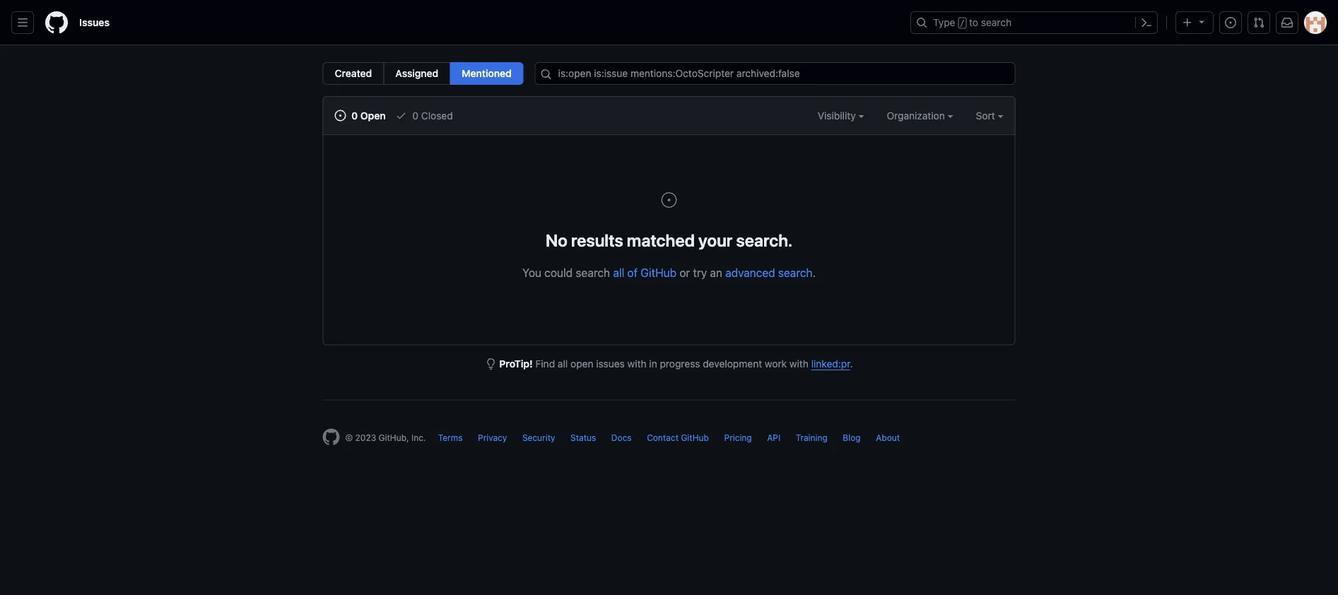 Task type: describe. For each thing, give the bounding box(es) containing it.
©
[[345, 433, 353, 443]]

docs
[[612, 433, 632, 443]]

in
[[649, 358, 657, 370]]

sort
[[976, 110, 995, 121]]

type / to search
[[933, 17, 1012, 28]]

2 horizontal spatial search
[[981, 17, 1012, 28]]

2023
[[355, 433, 376, 443]]

security
[[522, 433, 555, 443]]

mentioned
[[462, 68, 512, 79]]

try
[[693, 266, 707, 279]]

mentioned link
[[450, 62, 524, 85]]

to
[[970, 17, 979, 28]]

status link
[[571, 433, 596, 443]]

all of github link
[[613, 266, 677, 279]]

privacy
[[478, 433, 507, 443]]

pricing
[[724, 433, 752, 443]]

could
[[545, 266, 573, 279]]

of
[[628, 266, 638, 279]]

organization
[[887, 110, 948, 121]]

linked:pr
[[812, 358, 850, 370]]

no results matched your search.
[[546, 230, 793, 250]]

0 horizontal spatial github
[[641, 266, 677, 279]]

/
[[960, 18, 965, 28]]

github,
[[379, 433, 409, 443]]

inc.
[[412, 433, 426, 443]]

terms
[[438, 433, 463, 443]]

check image
[[396, 110, 407, 121]]

issue opened image
[[1225, 17, 1237, 28]]

created link
[[323, 62, 384, 85]]

git pull request image
[[1254, 17, 1265, 28]]

footer containing © 2023 github, inc.
[[311, 400, 1027, 481]]

blog
[[843, 433, 861, 443]]

0 horizontal spatial .
[[813, 266, 816, 279]]

find
[[536, 358, 555, 370]]

© 2023 github, inc.
[[345, 433, 426, 443]]

search.
[[737, 230, 793, 250]]

created
[[335, 68, 372, 79]]

api link
[[767, 433, 781, 443]]

sort button
[[976, 108, 1004, 123]]

terms link
[[438, 433, 463, 443]]

advanced
[[726, 266, 776, 279]]

homepage image inside footer
[[323, 429, 340, 446]]

0 closed link
[[396, 108, 453, 123]]

plus image
[[1182, 17, 1194, 28]]

1 horizontal spatial search
[[778, 266, 813, 279]]

organization button
[[887, 108, 954, 123]]

blog link
[[843, 433, 861, 443]]

1 vertical spatial github
[[681, 433, 709, 443]]

notifications image
[[1282, 17, 1293, 28]]

1 vertical spatial all
[[558, 358, 568, 370]]

Search all issues text field
[[535, 62, 1016, 85]]

open
[[571, 358, 594, 370]]

issues element
[[323, 62, 524, 85]]



Task type: locate. For each thing, give the bounding box(es) containing it.
visibility
[[818, 110, 859, 121]]

assigned
[[395, 68, 439, 79]]

closed
[[421, 110, 453, 121]]

you
[[523, 266, 542, 279]]

0 vertical spatial homepage image
[[45, 11, 68, 34]]

0 right the check icon
[[413, 110, 419, 121]]

about
[[876, 433, 900, 443]]

0 horizontal spatial search
[[576, 266, 610, 279]]

light bulb image
[[485, 359, 497, 370]]

0 horizontal spatial homepage image
[[45, 11, 68, 34]]

contact
[[647, 433, 679, 443]]

1 vertical spatial .
[[850, 358, 853, 370]]

with
[[628, 358, 647, 370], [790, 358, 809, 370]]

command palette image
[[1141, 17, 1153, 28]]

with right work
[[790, 358, 809, 370]]

progress
[[660, 358, 700, 370]]

status
[[571, 433, 596, 443]]

1 horizontal spatial .
[[850, 358, 853, 370]]

0 open
[[349, 110, 386, 121]]

an
[[710, 266, 723, 279]]

search right to
[[981, 17, 1012, 28]]

all right find in the left bottom of the page
[[558, 358, 568, 370]]

you could search all of github or try an advanced search .
[[523, 266, 816, 279]]

0 for open
[[352, 110, 358, 121]]

no
[[546, 230, 568, 250]]

visibility button
[[818, 108, 864, 123]]

Issues search field
[[535, 62, 1016, 85]]

2 0 from the left
[[413, 110, 419, 121]]

results
[[571, 230, 623, 250]]

homepage image left ©
[[323, 429, 340, 446]]

type
[[933, 17, 956, 28]]

development
[[703, 358, 762, 370]]

open
[[361, 110, 386, 121]]

issue opened image inside 0 open link
[[335, 110, 346, 121]]

1 horizontal spatial github
[[681, 433, 709, 443]]

triangle down image
[[1196, 16, 1208, 27]]

issue opened image up no results matched your search.
[[661, 192, 678, 209]]

2 with from the left
[[790, 358, 809, 370]]

about link
[[876, 433, 900, 443]]

privacy link
[[478, 433, 507, 443]]

0 closed
[[410, 110, 453, 121]]

or
[[680, 266, 690, 279]]

protip! find all open issues with in progress development work with linked:pr .
[[499, 358, 853, 370]]

work
[[765, 358, 787, 370]]

training link
[[796, 433, 828, 443]]

0 horizontal spatial 0
[[352, 110, 358, 121]]

1 horizontal spatial issue opened image
[[661, 192, 678, 209]]

0 horizontal spatial all
[[558, 358, 568, 370]]

search down "search."
[[778, 266, 813, 279]]

contact github
[[647, 433, 709, 443]]

training
[[796, 433, 828, 443]]

0 horizontal spatial issue opened image
[[335, 110, 346, 121]]

github
[[641, 266, 677, 279], [681, 433, 709, 443]]

issues
[[79, 17, 110, 28]]

1 horizontal spatial all
[[613, 266, 625, 279]]

1 vertical spatial issue opened image
[[661, 192, 678, 209]]

0 left open
[[352, 110, 358, 121]]

linked:pr link
[[812, 358, 850, 370]]

search image
[[541, 69, 552, 80]]

0 vertical spatial .
[[813, 266, 816, 279]]

issue opened image
[[335, 110, 346, 121], [661, 192, 678, 209]]

assigned link
[[383, 62, 451, 85]]

1 horizontal spatial homepage image
[[323, 429, 340, 446]]

footer
[[311, 400, 1027, 481]]

docs link
[[612, 433, 632, 443]]

homepage image
[[45, 11, 68, 34], [323, 429, 340, 446]]

security link
[[522, 433, 555, 443]]

issues
[[596, 358, 625, 370]]

1 horizontal spatial 0
[[413, 110, 419, 121]]

pricing link
[[724, 433, 752, 443]]

all left of at the top left of the page
[[613, 266, 625, 279]]

.
[[813, 266, 816, 279], [850, 358, 853, 370]]

1 vertical spatial homepage image
[[323, 429, 340, 446]]

search
[[981, 17, 1012, 28], [576, 266, 610, 279], [778, 266, 813, 279]]

0 for closed
[[413, 110, 419, 121]]

your
[[699, 230, 733, 250]]

advanced search link
[[726, 266, 813, 279]]

contact github link
[[647, 433, 709, 443]]

0 vertical spatial issue opened image
[[335, 110, 346, 121]]

0 open link
[[335, 108, 386, 123]]

github right of at the top left of the page
[[641, 266, 677, 279]]

0 horizontal spatial with
[[628, 358, 647, 370]]

matched
[[627, 230, 695, 250]]

0 vertical spatial github
[[641, 266, 677, 279]]

0 vertical spatial all
[[613, 266, 625, 279]]

1 0 from the left
[[352, 110, 358, 121]]

search down results
[[576, 266, 610, 279]]

1 horizontal spatial with
[[790, 358, 809, 370]]

with left in
[[628, 358, 647, 370]]

0
[[352, 110, 358, 121], [413, 110, 419, 121]]

api
[[767, 433, 781, 443]]

issue opened image left 0 open
[[335, 110, 346, 121]]

homepage image left issues
[[45, 11, 68, 34]]

protip!
[[499, 358, 533, 370]]

github right contact
[[681, 433, 709, 443]]

1 with from the left
[[628, 358, 647, 370]]

all
[[613, 266, 625, 279], [558, 358, 568, 370]]



Task type: vqa. For each thing, say whether or not it's contained in the screenshot.
@peace2000 image
no



